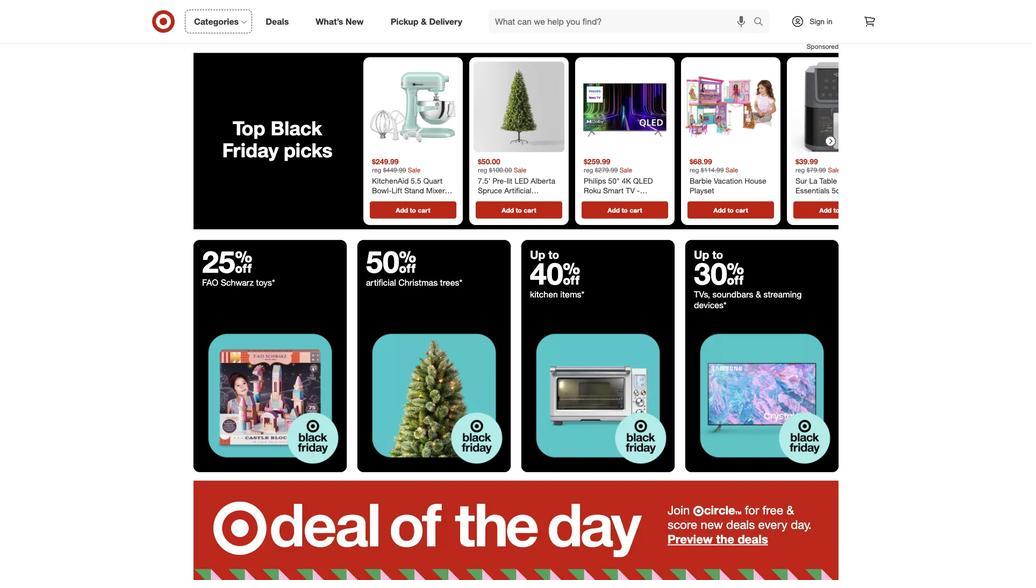 Task type: describe. For each thing, give the bounding box(es) containing it.
sale for $249.99
[[408, 166, 420, 174]]

$114.99
[[701, 166, 724, 174]]

up for 40
[[530, 248, 545, 262]]

cart for $249.99
[[418, 206, 430, 215]]

30
[[694, 256, 744, 292]]

$39.99 reg $79.99 sale sur la table kitchen essentials 5qt air fryer
[[796, 157, 873, 195]]

& for tvs,
[[756, 290, 761, 300]]

add to cart button for $50.00
[[476, 202, 562, 219]]

tvs, soundbars & streaming devices*
[[694, 290, 802, 311]]

add for $249.99
[[396, 206, 408, 215]]

target black friday image for kitchen items*
[[521, 320, 675, 473]]

sign in link
[[782, 10, 849, 33]]

0 horizontal spatial &
[[421, 16, 427, 27]]

search
[[749, 17, 775, 28]]

kitchen
[[839, 177, 865, 186]]

reg for $68.99
[[690, 166, 699, 174]]

up for 30
[[694, 248, 709, 262]]

What can we help you find? suggestions appear below search field
[[489, 10, 756, 33]]

sur
[[796, 177, 807, 186]]

picks
[[284, 139, 332, 162]]

deals link
[[257, 10, 302, 33]]

circle
[[704, 503, 735, 518]]

philips 50" 4k qled roku smart tv - 50pul7973/f7 - special purchase image
[[579, 62, 670, 153]]

house
[[745, 177, 766, 186]]

reg for $50.00
[[478, 166, 487, 174]]

for free & score new deals every day. preview the deals
[[668, 503, 812, 547]]

categories
[[194, 16, 239, 27]]

deals right the
[[738, 532, 768, 547]]

to up "kitchen items*"
[[548, 248, 559, 262]]

categories link
[[185, 10, 252, 33]]

$50.00
[[478, 157, 500, 166]]

new
[[701, 518, 723, 533]]

$79.99
[[807, 166, 826, 174]]

ksm55
[[372, 195, 397, 205]]

7.5' pre-lit led alberta spruce artificial christmas tree warm white lights - wondershop™ image
[[474, 62, 564, 153]]

lift
[[392, 186, 402, 195]]

toys*
[[256, 278, 275, 288]]

delivery
[[429, 16, 462, 27]]

playset
[[690, 186, 714, 195]]

5.5
[[411, 177, 421, 186]]

the
[[716, 532, 734, 547]]

add for $50.00
[[502, 206, 514, 215]]

essentials
[[796, 186, 830, 195]]

to for $259.99
[[622, 206, 628, 215]]

up to for 40
[[530, 248, 559, 262]]

add for $68.99
[[713, 206, 726, 215]]

devices*
[[694, 300, 727, 311]]

carousel region
[[194, 53, 886, 241]]

$449.99
[[383, 166, 406, 174]]

sponsored
[[807, 42, 839, 51]]

sign
[[810, 17, 825, 26]]

& for for
[[787, 503, 794, 518]]

50 artificial christmas trees*
[[366, 244, 462, 288]]

mixer
[[426, 186, 445, 195]]

up to for 30
[[694, 248, 723, 262]]

kitchen items*
[[530, 290, 584, 300]]

every
[[758, 518, 787, 533]]

to up soundbars
[[712, 248, 723, 262]]

target deal of the day image
[[194, 481, 839, 581]]

kitchenaid
[[372, 177, 409, 186]]

barbie
[[690, 177, 712, 186]]

to for $68.99
[[727, 206, 734, 215]]

add to cart for $39.99
[[819, 206, 854, 215]]

$100.00
[[489, 166, 512, 174]]

reg for $259.99
[[584, 166, 593, 174]]

$249.99
[[372, 157, 399, 166]]

vacation
[[714, 177, 742, 186]]

what's
[[316, 16, 343, 27]]

kitchen
[[530, 290, 558, 300]]

add for $39.99
[[819, 206, 832, 215]]

1 horizontal spatial -
[[447, 186, 450, 195]]

free
[[762, 503, 783, 518]]

reg for $249.99
[[372, 166, 381, 174]]

$39.99
[[796, 157, 818, 166]]

target black friday image for tvs, soundbars & streaming devices*
[[685, 320, 839, 473]]

bowl-
[[372, 186, 392, 195]]



Task type: vqa. For each thing, say whether or not it's contained in the screenshot.
Barbie
yes



Task type: locate. For each thing, give the bounding box(es) containing it.
to down ice
[[410, 206, 416, 215]]

cart down vacation
[[735, 206, 748, 215]]

2 reg from the left
[[478, 166, 487, 174]]

sale inside "$249.99 reg $449.99 sale kitchenaid 5.5 quart bowl-lift stand mixer - ksm55 - ice"
[[408, 166, 420, 174]]

add to cart for $249.99
[[396, 206, 430, 215]]

in
[[827, 17, 833, 26]]

1 cart from the left
[[418, 206, 430, 215]]

1 target black friday image from the left
[[194, 320, 347, 473]]

add to cart button for $39.99
[[793, 202, 880, 219]]

add down "essentials"
[[819, 206, 832, 215]]

5 sale from the left
[[828, 166, 840, 174]]

cart down air
[[841, 206, 854, 215]]

stand
[[404, 186, 424, 195]]

2 cart from the left
[[524, 206, 536, 215]]

4 reg from the left
[[690, 166, 699, 174]]

sign in
[[810, 17, 833, 26]]

1 add to cart button from the left
[[370, 202, 456, 219]]

fryer
[[856, 186, 873, 195]]

$259.99
[[584, 157, 610, 166]]

sale for $50.00
[[514, 166, 526, 174]]

to
[[410, 206, 416, 215], [516, 206, 522, 215], [622, 206, 628, 215], [727, 206, 734, 215], [833, 206, 840, 215], [548, 248, 559, 262], [712, 248, 723, 262]]

reg inside $39.99 reg $79.99 sale sur la table kitchen essentials 5qt air fryer
[[796, 166, 805, 174]]

score
[[668, 518, 697, 533]]

4 add to cart from the left
[[713, 206, 748, 215]]

target black friday image
[[194, 320, 347, 473], [357, 320, 511, 473], [521, 320, 675, 473], [685, 320, 839, 473]]

25 fao schwarz toys*
[[202, 244, 275, 288]]

add to cart for $68.99
[[713, 206, 748, 215]]

add to cart down "$100.00"
[[502, 206, 536, 215]]

up up the tvs,
[[694, 248, 709, 262]]

day.
[[791, 518, 812, 533]]

$50.00 reg $100.00 sale
[[478, 157, 526, 174]]

reg up sur
[[796, 166, 805, 174]]

add down ice
[[396, 206, 408, 215]]

1 add to cart from the left
[[396, 206, 430, 215]]

2 horizontal spatial &
[[787, 503, 794, 518]]

up
[[530, 248, 545, 262], [694, 248, 709, 262]]

add to cart button for $68.99
[[687, 202, 774, 219]]

& left streaming
[[756, 290, 761, 300]]

0 horizontal spatial up to
[[530, 248, 559, 262]]

up up "kitchen"
[[530, 248, 545, 262]]

sale inside $50.00 reg $100.00 sale
[[514, 166, 526, 174]]

deals down tm
[[726, 518, 755, 533]]

streaming
[[763, 290, 802, 300]]

christmas
[[398, 278, 438, 288]]

deals
[[266, 16, 289, 27]]

to down $50.00 reg $100.00 sale
[[516, 206, 522, 215]]

add
[[396, 206, 408, 215], [502, 206, 514, 215], [608, 206, 620, 215], [713, 206, 726, 215], [819, 206, 832, 215]]

friday
[[222, 139, 278, 162]]

cart down $50.00 reg $100.00 sale
[[524, 206, 536, 215]]

& inside tvs, soundbars & streaming devices*
[[756, 290, 761, 300]]

add to cart for $50.00
[[502, 206, 536, 215]]

1 sale from the left
[[408, 166, 420, 174]]

target black friday image for artificial christmas trees*
[[357, 320, 511, 473]]

2 sale from the left
[[514, 166, 526, 174]]

0 horizontal spatial up
[[530, 248, 545, 262]]

$68.99 reg $114.99 sale barbie vacation house playset
[[690, 157, 766, 195]]

2 target black friday image from the left
[[357, 320, 511, 473]]

5qt
[[832, 186, 843, 195]]

1 up to from the left
[[530, 248, 559, 262]]

add to cart down ice
[[396, 206, 430, 215]]

3 reg from the left
[[584, 166, 593, 174]]

3 add to cart from the left
[[608, 206, 642, 215]]

pickup & delivery link
[[381, 10, 476, 33]]

add to cart button
[[370, 202, 456, 219], [476, 202, 562, 219], [582, 202, 668, 219], [687, 202, 774, 219], [793, 202, 880, 219]]

sale for $39.99
[[828, 166, 840, 174]]

3 add to cart button from the left
[[582, 202, 668, 219]]

to down $259.99 reg $279.99 sale
[[622, 206, 628, 215]]

$259.99 reg $279.99 sale
[[584, 157, 632, 174]]

to down vacation
[[727, 206, 734, 215]]

- left ice
[[399, 195, 402, 205]]

1 up from the left
[[530, 248, 545, 262]]

add to cart down 5qt
[[819, 206, 854, 215]]

sale inside $39.99 reg $79.99 sale sur la table kitchen essentials 5qt air fryer
[[828, 166, 840, 174]]

advertisement region
[[194, 0, 839, 42]]

& right free
[[787, 503, 794, 518]]

2 add from the left
[[502, 206, 514, 215]]

25
[[202, 244, 252, 280]]

2 add to cart button from the left
[[476, 202, 562, 219]]

cart for $50.00
[[524, 206, 536, 215]]

reg up kitchenaid
[[372, 166, 381, 174]]

schwarz
[[221, 278, 254, 288]]

add to cart button down stand
[[370, 202, 456, 219]]

sale right $279.99
[[620, 166, 632, 174]]

to down 5qt
[[833, 206, 840, 215]]

sale for $259.99
[[620, 166, 632, 174]]

2 add to cart from the left
[[502, 206, 536, 215]]

reg inside "$249.99 reg $449.99 sale kitchenaid 5.5 quart bowl-lift stand mixer - ksm55 - ice"
[[372, 166, 381, 174]]

4 sale from the left
[[726, 166, 738, 174]]

2 vertical spatial &
[[787, 503, 794, 518]]

4 cart from the left
[[735, 206, 748, 215]]

3 cart from the left
[[630, 206, 642, 215]]

& inside for free & score new deals every day. preview the deals
[[787, 503, 794, 518]]

add down playset
[[713, 206, 726, 215]]

search button
[[749, 10, 775, 35]]

3 sale from the left
[[620, 166, 632, 174]]

0 vertical spatial &
[[421, 16, 427, 27]]

sale inside $68.99 reg $114.99 sale barbie vacation house playset
[[726, 166, 738, 174]]

5 cart from the left
[[841, 206, 854, 215]]

$68.99
[[690, 157, 712, 166]]

sale inside $259.99 reg $279.99 sale
[[620, 166, 632, 174]]

top black friday picks
[[222, 116, 332, 162]]

preview
[[668, 532, 713, 547]]

ice
[[404, 195, 414, 205]]

3 add from the left
[[608, 206, 620, 215]]

cart for $259.99
[[630, 206, 642, 215]]

cart for $68.99
[[735, 206, 748, 215]]

sale up the table
[[828, 166, 840, 174]]

tvs,
[[694, 290, 710, 300]]

target black friday image for fao schwarz toys*
[[194, 320, 347, 473]]

5 add to cart button from the left
[[793, 202, 880, 219]]

cart down $259.99 reg $279.99 sale
[[630, 206, 642, 215]]

reg inside $259.99 reg $279.99 sale
[[584, 166, 593, 174]]

4 target black friday image from the left
[[685, 320, 839, 473]]

cart for $39.99
[[841, 206, 854, 215]]

◎
[[693, 506, 704, 517]]

trees*
[[440, 278, 462, 288]]

reg left $279.99
[[584, 166, 593, 174]]

soundbars
[[712, 290, 753, 300]]

artificial
[[366, 278, 396, 288]]

pickup & delivery
[[391, 16, 462, 27]]

sur la table kitchen essentials 5qt air fryer image
[[791, 62, 882, 153]]

items*
[[560, 290, 584, 300]]

- right mixer
[[447, 186, 450, 195]]

cart down stand
[[418, 206, 430, 215]]

la
[[809, 177, 817, 186]]

to for $39.99
[[833, 206, 840, 215]]

2 up from the left
[[694, 248, 709, 262]]

add to cart
[[396, 206, 430, 215], [502, 206, 536, 215], [608, 206, 642, 215], [713, 206, 748, 215], [819, 206, 854, 215]]

fao
[[202, 278, 218, 288]]

add to cart button down "$100.00"
[[476, 202, 562, 219]]

2 up to from the left
[[694, 248, 723, 262]]

$279.99
[[595, 166, 618, 174]]

add for $259.99
[[608, 206, 620, 215]]

add to cart down vacation
[[713, 206, 748, 215]]

cart
[[418, 206, 430, 215], [524, 206, 536, 215], [630, 206, 642, 215], [735, 206, 748, 215], [841, 206, 854, 215]]

to for $50.00
[[516, 206, 522, 215]]

add to cart button for $259.99
[[582, 202, 668, 219]]

reg inside $68.99 reg $114.99 sale barbie vacation house playset
[[690, 166, 699, 174]]

new
[[346, 16, 364, 27]]

reg left "$100.00"
[[478, 166, 487, 174]]

1 horizontal spatial &
[[756, 290, 761, 300]]

quart
[[423, 177, 442, 186]]

top
[[233, 116, 265, 140]]

sale for $68.99
[[726, 166, 738, 174]]

5 reg from the left
[[796, 166, 805, 174]]

sale
[[408, 166, 420, 174], [514, 166, 526, 174], [620, 166, 632, 174], [726, 166, 738, 174], [828, 166, 840, 174]]

reg
[[372, 166, 381, 174], [478, 166, 487, 174], [584, 166, 593, 174], [690, 166, 699, 174], [796, 166, 805, 174]]

sale right "$100.00"
[[514, 166, 526, 174]]

pickup
[[391, 16, 418, 27]]

40
[[530, 256, 580, 292]]

reg inside $50.00 reg $100.00 sale
[[478, 166, 487, 174]]

join
[[668, 503, 690, 518]]

& right pickup
[[421, 16, 427, 27]]

add down $279.99
[[608, 206, 620, 215]]

reg for $39.99
[[796, 166, 805, 174]]

deals
[[726, 518, 755, 533], [738, 532, 768, 547]]

up to
[[530, 248, 559, 262], [694, 248, 723, 262]]

join ◎ circle tm
[[668, 503, 742, 518]]

air
[[845, 186, 854, 195]]

add to cart down $279.99
[[608, 206, 642, 215]]

what's new
[[316, 16, 364, 27]]

add to cart button down 5qt
[[793, 202, 880, 219]]

add to cart button down vacation
[[687, 202, 774, 219]]

1 add from the left
[[396, 206, 408, 215]]

5 add to cart from the left
[[819, 206, 854, 215]]

50
[[366, 244, 416, 280]]

sale up vacation
[[726, 166, 738, 174]]

$249.99 reg $449.99 sale kitchenaid 5.5 quart bowl-lift stand mixer - ksm55 - ice
[[372, 157, 450, 205]]

0 horizontal spatial -
[[399, 195, 402, 205]]

5 add from the left
[[819, 206, 832, 215]]

1 reg from the left
[[372, 166, 381, 174]]

1 vertical spatial &
[[756, 290, 761, 300]]

&
[[421, 16, 427, 27], [756, 290, 761, 300], [787, 503, 794, 518]]

barbie vacation house playset image
[[685, 62, 776, 153]]

1 horizontal spatial up to
[[694, 248, 723, 262]]

4 add from the left
[[713, 206, 726, 215]]

table
[[819, 177, 837, 186]]

reg up barbie
[[690, 166, 699, 174]]

add down "$100.00"
[[502, 206, 514, 215]]

up to up "kitchen"
[[530, 248, 559, 262]]

to for $249.99
[[410, 206, 416, 215]]

add to cart button for $249.99
[[370, 202, 456, 219]]

3 target black friday image from the left
[[521, 320, 675, 473]]

add to cart for $259.99
[[608, 206, 642, 215]]

tm
[[735, 511, 742, 516]]

black
[[271, 116, 322, 140]]

4 add to cart button from the left
[[687, 202, 774, 219]]

1 horizontal spatial up
[[694, 248, 709, 262]]

for
[[745, 503, 759, 518]]

up to up the tvs,
[[694, 248, 723, 262]]

what's new link
[[307, 10, 377, 33]]

sale up 5.5
[[408, 166, 420, 174]]

add to cart button down $279.99
[[582, 202, 668, 219]]

kitchenaid 5.5 quart bowl-lift stand mixer - ksm55 - ice image
[[368, 62, 458, 153]]



